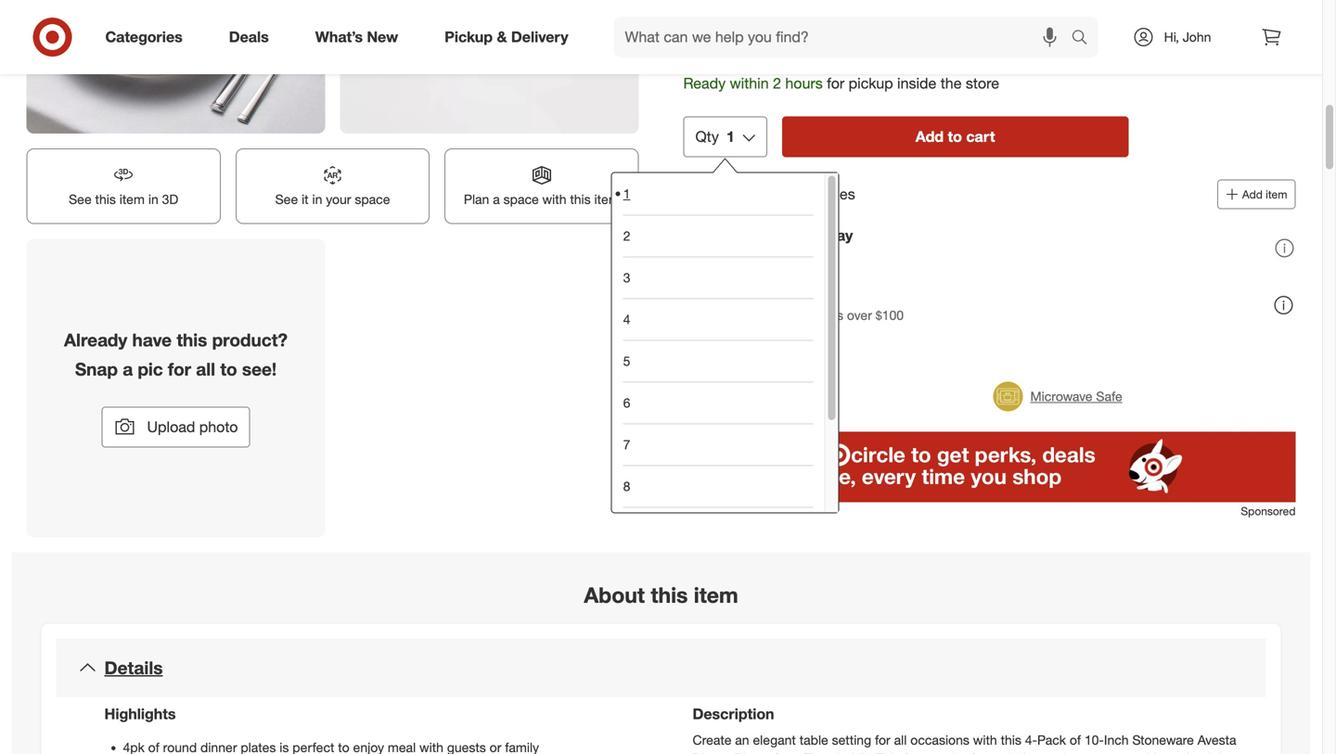 Task type: describe. For each thing, give the bounding box(es) containing it.
6
[[623, 395, 631, 411]]

plan a space with this item button
[[445, 148, 639, 224]]

what's new link
[[300, 17, 421, 58]]

soon
[[862, 2, 887, 16]]

item inside button
[[594, 191, 620, 207]]

plates
[[734, 751, 770, 755]]

1 vertical spatial of
[[963, 751, 975, 755]]

time
[[785, 286, 816, 304]]

see this item in 3d
[[69, 191, 178, 207]]

6 link
[[623, 382, 814, 424]]

item inside button
[[119, 191, 145, 207]]

hours for ready within 2 hours for pickup inside the store
[[786, 74, 823, 92]]

qty 1
[[696, 128, 735, 146]]

other
[[900, 47, 930, 63]]

about this item
[[584, 582, 738, 608]]

cart
[[966, 128, 995, 146]]

see for see it in your space
[[275, 191, 298, 207]]

for down dallas
[[827, 74, 845, 92]]

0 horizontal spatial over
[[750, 286, 781, 304]]

snap
[[75, 359, 118, 380]]

dinner
[[1016, 751, 1052, 755]]

store
[[966, 74, 1000, 92]]

advertisement region
[[684, 432, 1296, 503]]

get it by sat, dec 23 button
[[985, 0, 1129, 29]]

check other stores
[[858, 47, 969, 63]]

with inside button
[[543, 191, 567, 207]]

get
[[998, 2, 1016, 16]]

about
[[584, 582, 645, 608]]

details
[[104, 657, 163, 679]]

see for see this item in 3d
[[69, 191, 92, 207]]

safe
[[1096, 388, 1123, 405]]

2 link
[[623, 215, 814, 257]]

7 link
[[623, 424, 814, 465]]

pack
[[1038, 732, 1066, 749]]

What can we help you find? suggestions appear below search field
[[614, 17, 1076, 58]]

day
[[828, 226, 853, 245]]

elegant
[[753, 732, 796, 749]]

5%
[[759, 226, 781, 245]]

up
[[718, 46, 736, 64]]

already have this product? snap a pic for all to see!
[[64, 329, 288, 380]]

ready within 2 hours button
[[684, 0, 827, 29]]

3
[[623, 270, 631, 286]]

all inside description create an elegant table setting for all occasions with this 4-pack of 10-inch stoneware avesta dinner plates from threshold™. this four-pack of round dinner plates comes with a raised ri
[[894, 732, 907, 749]]

see!
[[242, 359, 277, 380]]

add for add item
[[1243, 187, 1263, 201]]

23
[[1089, 2, 1101, 16]]

save
[[721, 226, 755, 245]]

1 vertical spatial 1
[[623, 186, 631, 202]]

ready for ready within 2 hours
[[696, 2, 727, 16]]

for inside already have this product? snap a pic for all to see!
[[168, 359, 191, 380]]

occasions
[[911, 732, 970, 749]]

threshold™.
[[804, 751, 873, 755]]

5 link
[[623, 340, 814, 382]]

the
[[941, 74, 962, 92]]

1 2 3 4 5 6 7 8
[[623, 186, 631, 495]]

a inside button
[[493, 191, 500, 207]]

to inside button
[[948, 128, 962, 146]]

as soon as 5pm today
[[847, 2, 958, 16]]

eligible
[[721, 185, 768, 203]]

from
[[774, 751, 801, 755]]

upload photo button
[[102, 407, 250, 448]]

create
[[693, 732, 732, 749]]

photo
[[199, 418, 238, 436]]

your
[[326, 191, 351, 207]]

north dallas button
[[758, 44, 846, 65]]

stoneware
[[1133, 732, 1194, 749]]

raised
[[1176, 751, 1211, 755]]

4
[[623, 311, 631, 328]]

see it in your space
[[275, 191, 390, 207]]

2 for ready within 2 hours
[[763, 2, 769, 16]]

0 vertical spatial 1
[[727, 128, 735, 146]]

1 horizontal spatial over
[[847, 307, 872, 323]]

2 vertical spatial 2
[[623, 228, 631, 244]]

for inside description create an elegant table setting for all occasions with this 4-pack of 10-inch stoneware avesta dinner plates from threshold™. this four-pack of round dinner plates comes with a raised ri
[[875, 732, 891, 749]]

with
[[721, 248, 747, 264]]

in inside button
[[148, 191, 158, 207]]

&
[[497, 28, 507, 46]]

pickup
[[445, 28, 493, 46]]

ready within 2 hours for pickup inside the store
[[684, 74, 1000, 92]]

all inside already have this product? snap a pic for all to see!
[[196, 359, 215, 380]]

it for see
[[302, 191, 309, 207]]

image gallery element
[[26, 0, 639, 538]]

upload photo
[[147, 418, 238, 436]]

redcard
[[750, 248, 802, 264]]

10-
[[1085, 732, 1104, 749]]

inside
[[897, 74, 937, 92]]

0 vertical spatial of
[[1070, 732, 1081, 749]]

add item
[[1243, 187, 1288, 201]]

highlights
[[104, 706, 176, 724]]

as
[[847, 2, 859, 16]]

microwave
[[1031, 388, 1093, 405]]

stores
[[934, 47, 969, 63]]

within for ready within 2 hours
[[730, 2, 760, 16]]

comes
[[1095, 751, 1134, 755]]

in inside button
[[312, 191, 322, 207]]

registries
[[794, 185, 855, 203]]

an
[[735, 732, 749, 749]]

pickup
[[849, 74, 893, 92]]

details button
[[56, 639, 1266, 698]]

2 for ready within 2 hours for pickup inside the store
[[773, 74, 781, 92]]

as soon as 5pm today button
[[834, 0, 978, 29]]

within for ready within 2 hours for pickup inside the store
[[730, 74, 769, 92]]

at
[[740, 46, 754, 64]]

table
[[800, 732, 829, 749]]

this inside button
[[95, 191, 116, 207]]

check
[[858, 47, 896, 63]]

hours for ready within 2 hours
[[772, 2, 800, 16]]

this inside already have this product? snap a pic for all to see!
[[177, 329, 207, 351]]

this
[[876, 751, 900, 755]]



Task type: locate. For each thing, give the bounding box(es) containing it.
see
[[69, 191, 92, 207], [275, 191, 298, 207]]

2 up pick up at north dallas
[[763, 2, 769, 16]]

this inside description create an elegant table setting for all occasions with this 4-pack of 10-inch stoneware avesta dinner plates from threshold™. this four-pack of round dinner plates comes with a raised ri
[[1001, 732, 1022, 749]]

dinner
[[693, 751, 731, 755]]

0 vertical spatial all
[[196, 359, 215, 380]]

with
[[543, 191, 567, 207], [973, 732, 997, 749], [1138, 751, 1162, 755]]

1 vertical spatial within
[[730, 74, 769, 92]]

2 horizontal spatial 2
[[773, 74, 781, 92]]

delivery
[[511, 28, 568, 46]]

0 horizontal spatial 1
[[623, 186, 631, 202]]

over
[[750, 286, 781, 304], [847, 307, 872, 323]]

deals
[[229, 28, 269, 46]]

0 horizontal spatial with
[[543, 191, 567, 207]]

plan
[[464, 191, 489, 207]]

10" stoneware avesta dinner plates - threshold™, 3 of 4 image
[[340, 0, 639, 134]]

1 horizontal spatial 1
[[727, 128, 735, 146]]

0 vertical spatial ready
[[696, 2, 727, 16]]

see inside button
[[69, 191, 92, 207]]

0 vertical spatial to
[[948, 128, 962, 146]]

dallas
[[803, 46, 846, 64]]

within inside button
[[730, 2, 760, 16]]

2 down north
[[773, 74, 781, 92]]

every
[[785, 226, 824, 245]]

pickup & delivery link
[[429, 17, 592, 58]]

ready inside "ready within 2 hours" button
[[696, 2, 727, 16]]

it left your
[[302, 191, 309, 207]]

all up this
[[894, 732, 907, 749]]

it inside button
[[302, 191, 309, 207]]

hours up north
[[772, 2, 800, 16]]

8 link
[[623, 465, 814, 507]]

1 horizontal spatial with
[[973, 732, 997, 749]]

2 inside button
[[763, 2, 769, 16]]

pick
[[684, 46, 714, 64]]

in left your
[[312, 191, 322, 207]]

north
[[758, 46, 799, 64]]

1 vertical spatial a
[[123, 359, 133, 380]]

$100
[[876, 307, 904, 323]]

0 vertical spatial with
[[543, 191, 567, 207]]

with up round
[[973, 732, 997, 749]]

0 horizontal spatial 2
[[623, 228, 631, 244]]

this inside button
[[570, 191, 591, 207]]

1 see from the left
[[69, 191, 92, 207]]

0 horizontal spatial all
[[196, 359, 215, 380]]

1 vertical spatial all
[[894, 732, 907, 749]]

1 vertical spatial 2
[[773, 74, 781, 92]]

pay over time on orders over $100
[[721, 286, 904, 323]]

microwave safe
[[1031, 388, 1123, 405]]

eligible for registries
[[721, 185, 855, 203]]

add to cart
[[916, 128, 995, 146]]

0 vertical spatial add
[[916, 128, 944, 146]]

pick up at north dallas
[[684, 46, 846, 64]]

round
[[978, 751, 1012, 755]]

1 horizontal spatial of
[[1070, 732, 1081, 749]]

1 horizontal spatial it
[[1019, 2, 1025, 16]]

see inside button
[[275, 191, 298, 207]]

0 horizontal spatial a
[[123, 359, 133, 380]]

what's new
[[315, 28, 398, 46]]

as
[[890, 2, 902, 16]]

0 horizontal spatial it
[[302, 191, 309, 207]]

2 vertical spatial with
[[1138, 751, 1162, 755]]

for up this
[[875, 732, 891, 749]]

inch
[[1104, 732, 1129, 749]]

sponsored
[[1241, 504, 1296, 518]]

2 in from the left
[[312, 191, 322, 207]]

ready up pick
[[696, 2, 727, 16]]

with down stoneware
[[1138, 751, 1162, 755]]

0 horizontal spatial to
[[220, 359, 237, 380]]

of up the plates
[[1070, 732, 1081, 749]]

within up at
[[730, 2, 760, 16]]

hours down the north dallas button at the right top of the page
[[786, 74, 823, 92]]

0 vertical spatial 2
[[763, 2, 769, 16]]

within
[[730, 2, 760, 16], [730, 74, 769, 92]]

qty
[[696, 128, 719, 146]]

see it in your space button
[[236, 148, 430, 224]]

over left $100
[[847, 307, 872, 323]]

2 horizontal spatial a
[[1165, 751, 1172, 755]]

it inside button
[[1019, 2, 1025, 16]]

1 vertical spatial to
[[220, 359, 237, 380]]

0 vertical spatial it
[[1019, 2, 1025, 16]]

already
[[64, 329, 127, 351]]

ready for ready within 2 hours for pickup inside the store
[[684, 74, 726, 92]]

in
[[148, 191, 158, 207], [312, 191, 322, 207]]

1 in from the left
[[148, 191, 158, 207]]

1 horizontal spatial see
[[275, 191, 298, 207]]

four-
[[904, 751, 932, 755]]

it left by
[[1019, 2, 1025, 16]]

to inside already have this product? snap a pic for all to see!
[[220, 359, 237, 380]]

to
[[948, 128, 962, 146], [220, 359, 237, 380]]

1 horizontal spatial a
[[493, 191, 500, 207]]

in left the 3d
[[148, 191, 158, 207]]

a right plan
[[493, 191, 500, 207]]

plates
[[1056, 751, 1091, 755]]

it for get
[[1019, 2, 1025, 16]]

a
[[493, 191, 500, 207], [123, 359, 133, 380], [1165, 751, 1172, 755]]

ready within 2 hours
[[696, 2, 800, 16]]

1 vertical spatial with
[[973, 732, 997, 749]]

within down at
[[730, 74, 769, 92]]

pay
[[721, 286, 746, 304]]

0 vertical spatial hours
[[772, 2, 800, 16]]

0 horizontal spatial add
[[916, 128, 944, 146]]

it
[[1019, 2, 1025, 16], [302, 191, 309, 207]]

pack
[[932, 751, 960, 755]]

what's
[[315, 28, 363, 46]]

7
[[623, 437, 631, 453]]

1 horizontal spatial to
[[948, 128, 962, 146]]

a inside description create an elegant table setting for all occasions with this 4-pack of 10-inch stoneware avesta dinner plates from threshold™. this four-pack of round dinner plates comes with a raised ri
[[1165, 751, 1172, 755]]

hi, john
[[1164, 29, 1212, 45]]

add item button
[[1217, 180, 1296, 209]]

for right the pic
[[168, 359, 191, 380]]

1 horizontal spatial 2
[[763, 2, 769, 16]]

space inside button
[[355, 191, 390, 207]]

10" stoneware avesta dinner plates - threshold™, 2 of 4 image
[[26, 0, 325, 134]]

hours inside button
[[772, 2, 800, 16]]

item
[[1266, 187, 1288, 201], [119, 191, 145, 207], [594, 191, 620, 207], [694, 582, 738, 608]]

1 vertical spatial ready
[[684, 74, 726, 92]]

space inside button
[[504, 191, 539, 207]]

1 vertical spatial add
[[1243, 187, 1263, 201]]

3d
[[162, 191, 178, 207]]

4 link
[[623, 298, 814, 340]]

1 horizontal spatial add
[[1243, 187, 1263, 201]]

0 horizontal spatial in
[[148, 191, 158, 207]]

add inside add item "button"
[[1243, 187, 1263, 201]]

2 up 3
[[623, 228, 631, 244]]

all down product?
[[196, 359, 215, 380]]

add for add to cart
[[916, 128, 944, 146]]

item inside "button"
[[1266, 187, 1288, 201]]

1 horizontal spatial in
[[312, 191, 322, 207]]

add inside add to cart button
[[916, 128, 944, 146]]

1 up 3
[[623, 186, 631, 202]]

0 horizontal spatial see
[[69, 191, 92, 207]]

to left see!
[[220, 359, 237, 380]]

0 vertical spatial a
[[493, 191, 500, 207]]

1 vertical spatial hours
[[786, 74, 823, 92]]

microwave safe button
[[994, 376, 1123, 417]]

pickup & delivery
[[445, 28, 568, 46]]

a left the pic
[[123, 359, 133, 380]]

avesta
[[1198, 732, 1237, 749]]

2 space from the left
[[504, 191, 539, 207]]

2 vertical spatial a
[[1165, 751, 1172, 755]]

to left cart
[[948, 128, 962, 146]]

space right your
[[355, 191, 390, 207]]

all
[[196, 359, 215, 380], [894, 732, 907, 749]]

with right plan
[[543, 191, 567, 207]]

description
[[693, 706, 774, 724]]

hours
[[772, 2, 800, 16], [786, 74, 823, 92]]

1 vertical spatial it
[[302, 191, 309, 207]]

0 horizontal spatial of
[[963, 751, 975, 755]]

a down stoneware
[[1165, 751, 1172, 755]]

1 horizontal spatial all
[[894, 732, 907, 749]]

hi,
[[1164, 29, 1179, 45]]

1 link
[[623, 173, 814, 215]]

over right pay
[[750, 286, 781, 304]]

3 link
[[623, 257, 814, 298]]

deals link
[[213, 17, 292, 58]]

2 see from the left
[[275, 191, 298, 207]]

have
[[132, 329, 172, 351]]

0 vertical spatial within
[[730, 2, 760, 16]]

upload
[[147, 418, 195, 436]]

product?
[[212, 329, 288, 351]]

categories
[[105, 28, 183, 46]]

pic
[[138, 359, 163, 380]]

2 horizontal spatial with
[[1138, 751, 1162, 755]]

4-
[[1025, 732, 1038, 749]]

see left your
[[275, 191, 298, 207]]

see left the 3d
[[69, 191, 92, 207]]

dec
[[1065, 2, 1085, 16]]

1 vertical spatial over
[[847, 307, 872, 323]]

8
[[623, 478, 631, 495]]

of
[[1070, 732, 1081, 749], [963, 751, 975, 755]]

space right plan
[[504, 191, 539, 207]]

0 vertical spatial over
[[750, 286, 781, 304]]

a inside already have this product? snap a pic for all to see!
[[123, 359, 133, 380]]

1 right qty on the top
[[727, 128, 735, 146]]

get it by sat, dec 23
[[998, 2, 1101, 16]]

1 horizontal spatial space
[[504, 191, 539, 207]]

see this item in 3d button
[[26, 148, 221, 224]]

categories link
[[90, 17, 206, 58]]

0 horizontal spatial space
[[355, 191, 390, 207]]

1 space from the left
[[355, 191, 390, 207]]

today
[[930, 2, 958, 16]]

for right eligible
[[772, 185, 790, 203]]

of right pack
[[963, 751, 975, 755]]

john
[[1183, 29, 1212, 45]]

ready down pick
[[684, 74, 726, 92]]

add to cart button
[[782, 116, 1129, 157]]

this
[[95, 191, 116, 207], [570, 191, 591, 207], [177, 329, 207, 351], [651, 582, 688, 608], [1001, 732, 1022, 749]]



